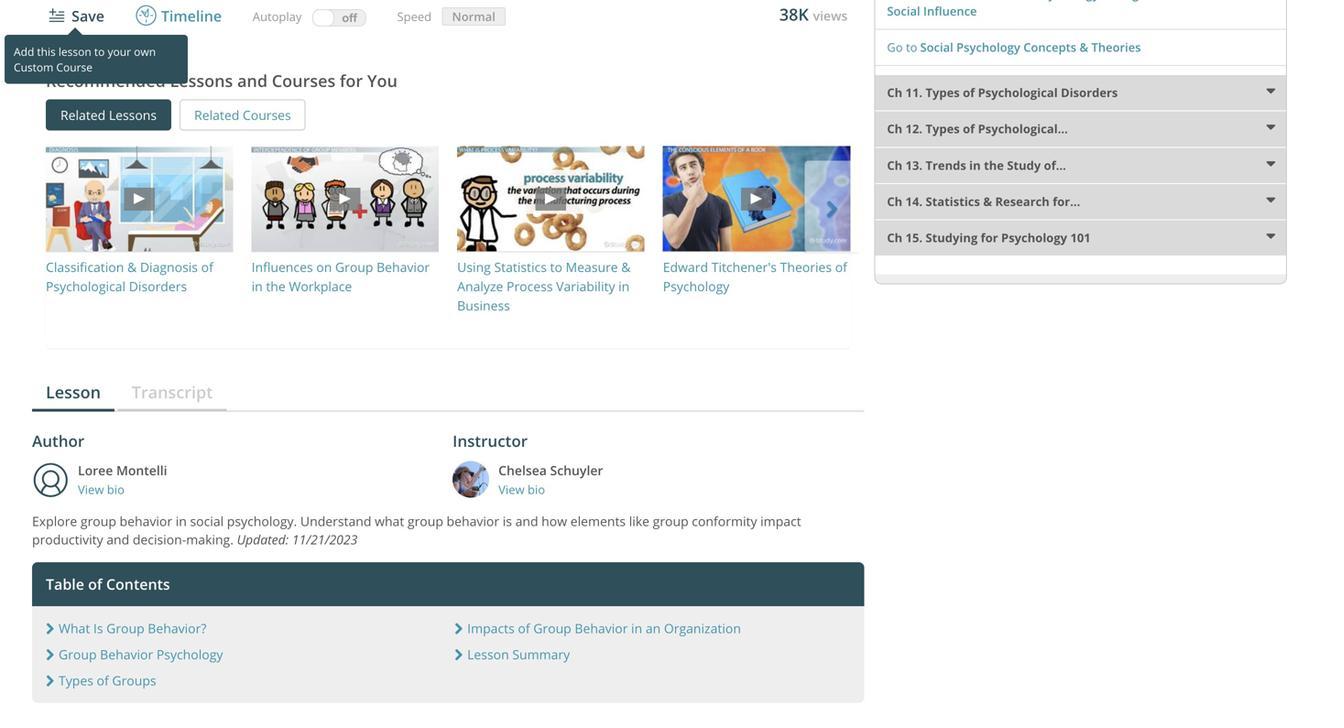 Task type: describe. For each thing, give the bounding box(es) containing it.
in inside explore group behavior in social psychology. understand what group behavior is and how elements like group conformity impact productivity and decision-making.
[[176, 513, 187, 530]]

workplace
[[289, 278, 352, 295]]

11.
[[906, 84, 923, 101]]

what is altruism in social psychology? - origins & social influence link
[[888, 0, 1195, 20]]

an
[[646, 620, 661, 637]]

3 group from the left
[[653, 513, 689, 530]]

ch 15. studying for psychology 101
[[888, 230, 1091, 246]]

psychology up ch 11. types of psychological disorders
[[957, 39, 1021, 56]]

this
[[37, 44, 56, 59]]

0 vertical spatial for
[[340, 70, 363, 92]]

using
[[458, 258, 491, 276]]

& inside what is altruism in social psychology? - origins & social influence
[[1159, 0, 1168, 2]]

add
[[14, 44, 34, 59]]

transcript link
[[132, 381, 213, 404]]

social psychology concepts & theories link
[[921, 39, 1142, 56]]

influence
[[924, 3, 978, 19]]

psychology down research
[[1002, 230, 1068, 246]]

carousel previous image
[[58, 200, 70, 219]]

view bio button for instructor
[[499, 482, 865, 499]]

chelsea schuyler view bio
[[499, 462, 604, 498]]

behavior?
[[148, 620, 207, 637]]

trends
[[926, 157, 967, 173]]

influences on group behavior in the workplace link
[[252, 146, 439, 301]]

14.
[[906, 193, 923, 210]]

of inside impacts of group behavior in an organization lesson summary
[[518, 620, 530, 637]]

conformity
[[692, 513, 758, 530]]

1 horizontal spatial statistics
[[926, 193, 981, 210]]

2 vertical spatial social
[[921, 39, 954, 56]]

lesson inside impacts of group behavior in an organization lesson summary
[[468, 646, 509, 663]]

is inside what is altruism in social psychology? - origins & social influence
[[921, 0, 930, 2]]

go to social psychology concepts & theories
[[888, 39, 1142, 56]]

your
[[108, 44, 131, 59]]

measure
[[566, 258, 618, 276]]

ch for ch 11. types of psychological disorders
[[888, 84, 903, 101]]

impact
[[761, 513, 802, 530]]

ch for ch 13. trends in the study of...
[[888, 157, 903, 173]]

elements
[[571, 513, 626, 530]]

& inside using statistics to measure & analyze process variability in business
[[622, 258, 631, 276]]

to inside using statistics to measure & analyze process variability in business
[[550, 258, 563, 276]]

carousel next image
[[827, 200, 838, 219]]

of up ch 13. trends in the study of...
[[963, 121, 975, 137]]

normal
[[452, 8, 496, 25]]

types for ch 11.
[[926, 84, 960, 101]]

1 horizontal spatial and
[[237, 70, 268, 92]]

statistics inside using statistics to measure & analyze process variability in business
[[494, 258, 547, 276]]

classification & diagnosis of psychological disorders
[[46, 258, 213, 295]]

classification
[[46, 258, 124, 276]]

in inside what is altruism in social psychology? - origins & social influence
[[985, 0, 996, 2]]

0 vertical spatial courses
[[272, 70, 336, 92]]

2 group from the left
[[408, 513, 444, 530]]

save
[[68, 6, 105, 26]]

analyze
[[458, 278, 504, 295]]

autoplay
[[253, 8, 305, 25]]

business
[[458, 297, 510, 314]]

edward titchener's theories of psychology image
[[663, 146, 851, 252]]

on
[[316, 258, 332, 276]]

lesson link
[[46, 381, 101, 404]]

studying
[[926, 230, 978, 246]]

ch 14. statistics & research for...
[[888, 193, 1081, 210]]

contents
[[106, 575, 170, 595]]

timeline
[[157, 6, 222, 26]]

clock small image
[[135, 4, 157, 26]]

2 behavior from the left
[[447, 513, 500, 530]]

social
[[190, 513, 224, 530]]

ch for ch 12. types of psychological...
[[888, 121, 903, 137]]

edward
[[663, 258, 709, 276]]

ch 13. trends in the study of...
[[888, 157, 1067, 173]]

1 group from the left
[[81, 513, 116, 530]]

classification & diagnosis of psychological disorders link
[[46, 146, 233, 301]]

productivity
[[32, 531, 103, 549]]

tab list containing related lessons
[[46, 99, 851, 137]]

like
[[629, 513, 650, 530]]

psychology?
[[1036, 0, 1105, 2]]

behavior for organization
[[575, 620, 628, 637]]

0 horizontal spatial and
[[107, 531, 129, 549]]

custom
[[14, 59, 53, 75]]

table
[[46, 575, 84, 595]]

what
[[375, 513, 404, 530]]

explore
[[32, 513, 77, 530]]

updated: 11/21/2023
[[237, 531, 358, 549]]

decision-
[[133, 531, 186, 549]]

edward titchener's theories of psychology link
[[663, 146, 851, 301]]

in inside using statistics to measure & analyze process variability in business
[[619, 278, 630, 295]]

11/21/2023
[[292, 531, 358, 549]]

impacts of group behavior in an organization lesson summary
[[468, 620, 741, 663]]

what for what is altruism in social psychology? - origins & social influence
[[888, 0, 918, 2]]

diagnosis
[[140, 258, 198, 276]]

group for on
[[335, 258, 373, 276]]

for...
[[1053, 193, 1081, 210]]

group for is
[[106, 620, 145, 637]]

ch for ch 15. studying for psychology 101
[[888, 230, 903, 246]]

loree
[[78, 462, 113, 479]]

influences on group behavior in the workplace image
[[252, 146, 439, 252]]

origins
[[1115, 0, 1156, 2]]

view bio button for author
[[78, 482, 444, 499]]

titchener's
[[712, 258, 777, 276]]

psychology inside the edward titchener's theories of psychology
[[663, 278, 730, 295]]

psychological...
[[978, 121, 1069, 137]]

types of groups link
[[59, 672, 156, 689]]

understand
[[301, 513, 372, 530]]

organization
[[664, 620, 741, 637]]

what is altruism in social psychology? - origins & social influence
[[888, 0, 1168, 19]]

related for related lessons
[[60, 106, 106, 124]]

transcript
[[132, 381, 213, 404]]

& inside classification & diagnosis of psychological disorders
[[127, 258, 137, 276]]

how
[[542, 513, 567, 530]]

chelsea
[[499, 462, 547, 479]]

38k views
[[780, 3, 848, 25]]

psychological for types
[[978, 84, 1058, 101]]

using statistics to measure & analyze process variability in business
[[458, 258, 631, 314]]

edward titchener's theories of psychology
[[663, 258, 848, 295]]

process
[[507, 278, 553, 295]]

related for related courses
[[194, 106, 239, 124]]

impacts of group behavior in an organization link
[[468, 620, 741, 637]]

& left research
[[984, 193, 993, 210]]

in inside impacts of group behavior in an organization lesson summary
[[632, 620, 643, 637]]

2 horizontal spatial to
[[906, 39, 918, 56]]



Task type: vqa. For each thing, say whether or not it's contained in the screenshot.


Task type: locate. For each thing, give the bounding box(es) containing it.
the down influences
[[266, 278, 286, 295]]

0 horizontal spatial behavior
[[100, 646, 153, 663]]

disorders down the diagnosis
[[129, 278, 187, 295]]

1 horizontal spatial bio
[[528, 482, 545, 498]]

1 related from the left
[[60, 106, 106, 124]]

1 vertical spatial and
[[516, 513, 539, 530]]

1 horizontal spatial is
[[921, 0, 930, 2]]

courses down autoplay
[[272, 70, 336, 92]]

0 horizontal spatial theories
[[781, 258, 832, 276]]

3 ch from the top
[[888, 157, 903, 173]]

ch left 13.
[[888, 157, 903, 173]]

related lessons link
[[46, 99, 171, 130]]

1 horizontal spatial theories
[[1092, 39, 1142, 56]]

group right is in the left of the page
[[106, 620, 145, 637]]

group
[[81, 513, 116, 530], [408, 513, 444, 530], [653, 513, 689, 530]]

in left social
[[176, 513, 187, 530]]

0 horizontal spatial group
[[81, 513, 116, 530]]

0 vertical spatial social
[[999, 0, 1033, 2]]

lessons for related
[[109, 106, 157, 124]]

ch left 11.
[[888, 84, 903, 101]]

courses
[[272, 70, 336, 92], [243, 106, 291, 124]]

and left decision-
[[107, 531, 129, 549]]

view bio button up psychology.
[[78, 482, 444, 499]]

social
[[999, 0, 1033, 2], [888, 3, 921, 19], [921, 39, 954, 56]]

1 vertical spatial disorders
[[129, 278, 187, 295]]

loree montelli view bio
[[78, 462, 167, 498]]

in inside influences on group behavior in the workplace
[[252, 278, 263, 295]]

group inside influences on group behavior in the workplace
[[335, 258, 373, 276]]

lessons up related courses link
[[170, 70, 233, 92]]

view down chelsea
[[499, 482, 525, 498]]

& left the diagnosis
[[127, 258, 137, 276]]

ch 12. types of psychological...
[[888, 121, 1069, 137]]

1 horizontal spatial to
[[550, 258, 563, 276]]

what inside what is altruism in social psychology? - origins & social influence
[[888, 0, 918, 2]]

bio
[[107, 482, 125, 498], [528, 482, 545, 498]]

recommended
[[46, 70, 166, 92]]

0 horizontal spatial view bio button
[[78, 482, 444, 499]]

in left the an
[[632, 620, 643, 637]]

& right concepts
[[1080, 39, 1089, 56]]

behavior down what is group behavior? link
[[100, 646, 153, 663]]

behavior inside impacts of group behavior in an organization lesson summary
[[575, 620, 628, 637]]

timeline link
[[122, 1, 236, 31]]

13.
[[906, 157, 923, 173]]

for left the you
[[340, 70, 363, 92]]

tab list
[[46, 99, 851, 137]]

0 horizontal spatial is
[[503, 513, 512, 530]]

0 vertical spatial what
[[888, 0, 918, 2]]

of right table
[[88, 575, 102, 595]]

1 vertical spatial lessons
[[109, 106, 157, 124]]

is inside explore group behavior in social psychology. understand what group behavior is and how elements like group conformity impact productivity and decision-making.
[[503, 513, 512, 530]]

ch left the 15.
[[888, 230, 903, 246]]

1 vertical spatial courses
[[243, 106, 291, 124]]

for
[[340, 70, 363, 92], [981, 230, 999, 246]]

1 horizontal spatial group
[[408, 513, 444, 530]]

1 vertical spatial is
[[503, 513, 512, 530]]

0 horizontal spatial what
[[59, 620, 90, 637]]

behavior down chelsea
[[447, 513, 500, 530]]

group behavior psychology link
[[59, 646, 223, 663]]

of up ch 12. types of psychological... at right top
[[963, 84, 975, 101]]

group for of
[[534, 620, 572, 637]]

1 view from the left
[[78, 482, 104, 498]]

& right measure
[[622, 258, 631, 276]]

psychology inside what is group behavior? group behavior psychology types of groups
[[157, 646, 223, 663]]

courses inside tab list
[[243, 106, 291, 124]]

making.
[[186, 531, 234, 549]]

0 horizontal spatial for
[[340, 70, 363, 92]]

influences
[[252, 258, 313, 276]]

2 ch from the top
[[888, 121, 903, 137]]

view down loree
[[78, 482, 104, 498]]

types right 11.
[[926, 84, 960, 101]]

of...
[[1045, 157, 1067, 173]]

1 horizontal spatial view bio button
[[499, 482, 865, 499]]

social up go
[[888, 3, 921, 19]]

lessons
[[170, 70, 233, 92], [109, 106, 157, 124]]

view bio button up like
[[499, 482, 865, 499]]

table of contents
[[46, 575, 170, 595]]

research
[[996, 193, 1050, 210]]

0 horizontal spatial disorders
[[129, 278, 187, 295]]

related down recommended
[[60, 106, 106, 124]]

0 horizontal spatial bio
[[107, 482, 125, 498]]

4 ch from the top
[[888, 193, 903, 210]]

ch
[[888, 84, 903, 101], [888, 121, 903, 137], [888, 157, 903, 173], [888, 193, 903, 210], [888, 230, 903, 246]]

the left the study
[[984, 157, 1004, 173]]

to inside add this lesson to your own custom course
[[94, 44, 105, 59]]

0 vertical spatial and
[[237, 70, 268, 92]]

in right variability
[[619, 278, 630, 295]]

1 horizontal spatial view
[[499, 482, 525, 498]]

group right on
[[335, 258, 373, 276]]

go
[[888, 39, 903, 56]]

2 view bio button from the left
[[499, 482, 865, 499]]

author
[[32, 431, 85, 452]]

1 horizontal spatial lessons
[[170, 70, 233, 92]]

view for author
[[78, 482, 104, 498]]

summary
[[513, 646, 570, 663]]

2 view from the left
[[499, 482, 525, 498]]

0 vertical spatial is
[[921, 0, 930, 2]]

social up go to social psychology concepts & theories
[[999, 0, 1033, 2]]

behavior
[[377, 258, 430, 276], [575, 620, 628, 637], [100, 646, 153, 663]]

of down carousel next image
[[836, 258, 848, 276]]

related down 'recommended lessons and courses for you'
[[194, 106, 239, 124]]

1 vertical spatial for
[[981, 230, 999, 246]]

behavior left using
[[377, 258, 430, 276]]

ch 11. types of psychological disorders
[[888, 84, 1119, 101]]

using statistics to measure & analyze process variability in business image
[[458, 146, 645, 252]]

of
[[963, 84, 975, 101], [963, 121, 975, 137], [201, 258, 213, 276], [836, 258, 848, 276], [88, 575, 102, 595], [518, 620, 530, 637], [97, 672, 109, 689]]

2 horizontal spatial and
[[516, 513, 539, 530]]

0 horizontal spatial statistics
[[494, 258, 547, 276]]

38k
[[780, 3, 809, 25]]

to
[[906, 39, 918, 56], [94, 44, 105, 59], [550, 258, 563, 276]]

disorders down concepts
[[1061, 84, 1119, 101]]

1 vertical spatial the
[[266, 278, 286, 295]]

in right trends
[[970, 157, 981, 173]]

of inside what is group behavior? group behavior psychology types of groups
[[97, 672, 109, 689]]

psychological
[[978, 84, 1058, 101], [46, 278, 126, 295]]

bio down chelsea
[[528, 482, 545, 498]]

of inside classification & diagnosis of psychological disorders
[[201, 258, 213, 276]]

bio inside loree montelli view bio
[[107, 482, 125, 498]]

views
[[814, 7, 848, 24]]

0 horizontal spatial psychological
[[46, 278, 126, 295]]

0 horizontal spatial view
[[78, 482, 104, 498]]

psychological up psychological...
[[978, 84, 1058, 101]]

0 vertical spatial types
[[926, 84, 960, 101]]

0 vertical spatial lesson
[[46, 381, 101, 404]]

for down ch 14. statistics & research for...
[[981, 230, 999, 246]]

concepts
[[1024, 39, 1077, 56]]

0 horizontal spatial lessons
[[109, 106, 157, 124]]

theories inside the edward titchener's theories of psychology
[[781, 258, 832, 276]]

own
[[134, 44, 156, 59]]

behavior left the an
[[575, 620, 628, 637]]

group right like
[[653, 513, 689, 530]]

1 vertical spatial psychological
[[46, 278, 126, 295]]

psychology.
[[227, 513, 297, 530]]

and
[[237, 70, 268, 92], [516, 513, 539, 530], [107, 531, 129, 549]]

behavior up decision-
[[120, 513, 172, 530]]

types for ch 12.
[[926, 121, 960, 137]]

2 vertical spatial and
[[107, 531, 129, 549]]

ch left 14.
[[888, 193, 903, 210]]

group right what at the bottom of page
[[408, 513, 444, 530]]

what inside what is group behavior? group behavior psychology types of groups
[[59, 620, 90, 637]]

what left is in the left of the page
[[59, 620, 90, 637]]

101
[[1071, 230, 1091, 246]]

lesson
[[59, 44, 91, 59]]

behavior for workplace
[[377, 258, 430, 276]]

1 ch from the top
[[888, 84, 903, 101]]

1 horizontal spatial for
[[981, 230, 999, 246]]

1 behavior from the left
[[120, 513, 172, 530]]

of left the groups
[[97, 672, 109, 689]]

of up lesson summary "link"
[[518, 620, 530, 637]]

behavior inside influences on group behavior in the workplace
[[377, 258, 430, 276]]

1 vertical spatial types
[[926, 121, 960, 137]]

2 vertical spatial types
[[59, 672, 93, 689]]

related courses
[[194, 106, 291, 124]]

lessons down recommended
[[109, 106, 157, 124]]

in
[[985, 0, 996, 2], [970, 157, 981, 173], [252, 278, 263, 295], [619, 278, 630, 295], [176, 513, 187, 530], [632, 620, 643, 637]]

lesson
[[46, 381, 101, 404], [468, 646, 509, 663]]

disorders for classification & diagnosis of psychological disorders
[[129, 278, 187, 295]]

0 horizontal spatial to
[[94, 44, 105, 59]]

types inside what is group behavior? group behavior psychology types of groups
[[59, 672, 93, 689]]

groups
[[112, 672, 156, 689]]

1 horizontal spatial lesson
[[468, 646, 509, 663]]

lesson up the author
[[46, 381, 101, 404]]

0 horizontal spatial behavior
[[120, 513, 172, 530]]

0 vertical spatial the
[[984, 157, 1004, 173]]

add this lesson to your own custom course
[[14, 44, 156, 75]]

2 related from the left
[[194, 106, 239, 124]]

1 horizontal spatial behavior
[[447, 513, 500, 530]]

of inside the edward titchener's theories of psychology
[[836, 258, 848, 276]]

psychological inside classification & diagnosis of psychological disorders
[[46, 278, 126, 295]]

types down is in the left of the page
[[59, 672, 93, 689]]

1 bio from the left
[[107, 482, 125, 498]]

0 vertical spatial behavior
[[377, 258, 430, 276]]

group
[[335, 258, 373, 276], [106, 620, 145, 637], [534, 620, 572, 637], [59, 646, 97, 663]]

altruism
[[933, 0, 982, 2]]

15.
[[906, 230, 923, 246]]

group inside impacts of group behavior in an organization lesson summary
[[534, 620, 572, 637]]

view inside loree montelli view bio
[[78, 482, 104, 498]]

1 vertical spatial social
[[888, 3, 921, 19]]

app_lesson_queued image
[[46, 4, 68, 26]]

influences on group behavior in the workplace
[[252, 258, 430, 295]]

group down is in the left of the page
[[59, 646, 97, 663]]

1 vertical spatial lesson
[[468, 646, 509, 663]]

updated:
[[237, 531, 289, 549]]

0 horizontal spatial related
[[60, 106, 106, 124]]

0 vertical spatial lessons
[[170, 70, 233, 92]]

to right go
[[906, 39, 918, 56]]

related lessons
[[60, 106, 157, 124]]

0 vertical spatial theories
[[1092, 39, 1142, 56]]

5 ch from the top
[[888, 230, 903, 246]]

1 vertical spatial behavior
[[575, 620, 628, 637]]

bio down loree
[[107, 482, 125, 498]]

group up productivity
[[81, 513, 116, 530]]

theories down -
[[1092, 39, 1142, 56]]

behavior inside what is group behavior? group behavior psychology types of groups
[[100, 646, 153, 663]]

social down influence
[[921, 39, 954, 56]]

psychological down classification
[[46, 278, 126, 295]]

recommended lessons and courses for you
[[46, 70, 398, 92]]

is up influence
[[921, 0, 930, 2]]

what is group behavior? group behavior psychology types of groups
[[59, 620, 223, 689]]

1 view bio button from the left
[[78, 482, 444, 499]]

lesson down impacts
[[468, 646, 509, 663]]

1 horizontal spatial psychological
[[978, 84, 1058, 101]]

view
[[78, 482, 104, 498], [499, 482, 525, 498]]

statistics up process
[[494, 258, 547, 276]]

study
[[1008, 157, 1041, 173]]

related courses link
[[180, 99, 306, 130]]

statistics up studying
[[926, 193, 981, 210]]

0 vertical spatial disorders
[[1061, 84, 1119, 101]]

2 bio from the left
[[528, 482, 545, 498]]

bio for author
[[107, 482, 125, 498]]

variability
[[556, 278, 615, 295]]

1 horizontal spatial the
[[984, 157, 1004, 173]]

disorders for ch 11. types of psychological disorders
[[1061, 84, 1119, 101]]

ch left '12.'
[[888, 121, 903, 137]]

1 horizontal spatial behavior
[[377, 258, 430, 276]]

0 vertical spatial psychological
[[978, 84, 1058, 101]]

2 horizontal spatial group
[[653, 513, 689, 530]]

disorders inside classification & diagnosis of psychological disorders
[[129, 278, 187, 295]]

and left how at the bottom left of page
[[516, 513, 539, 530]]

0 horizontal spatial lesson
[[46, 381, 101, 404]]

1 vertical spatial theories
[[781, 258, 832, 276]]

lessons inside tab list
[[109, 106, 157, 124]]

bio for instructor
[[528, 482, 545, 498]]

in down influences
[[252, 278, 263, 295]]

save link
[[46, 4, 105, 26]]

psychology down behavior?
[[157, 646, 223, 663]]

types right '12.'
[[926, 121, 960, 137]]

psychological for diagnosis
[[46, 278, 126, 295]]

1 horizontal spatial disorders
[[1061, 84, 1119, 101]]

types
[[926, 84, 960, 101], [926, 121, 960, 137], [59, 672, 93, 689]]

0 horizontal spatial the
[[266, 278, 286, 295]]

in right altruism
[[985, 0, 996, 2]]

1 vertical spatial what
[[59, 620, 90, 637]]

classification & diagnosis of psychological disorders image
[[46, 146, 233, 252]]

lessons for recommended
[[170, 70, 233, 92]]

-
[[1108, 0, 1112, 2]]

schuyler
[[550, 462, 604, 479]]

lesson summary link
[[468, 646, 570, 663]]

statistics
[[926, 193, 981, 210], [494, 258, 547, 276]]

view for instructor
[[499, 482, 525, 498]]

courses down 'recommended lessons and courses for you'
[[243, 106, 291, 124]]

view inside chelsea schuyler view bio
[[499, 482, 525, 498]]

1 vertical spatial statistics
[[494, 258, 547, 276]]

impacts
[[468, 620, 515, 637]]

what up go
[[888, 0, 918, 2]]

to up process
[[550, 258, 563, 276]]

ch for ch 14. statistics & research for...
[[888, 193, 903, 210]]

0 vertical spatial statistics
[[926, 193, 981, 210]]

explore group behavior in social psychology. understand what group behavior is and how elements like group conformity impact productivity and decision-making.
[[32, 513, 802, 549]]

using statistics to measure & analyze process variability in business link
[[458, 146, 645, 320]]

disorders
[[1061, 84, 1119, 101], [129, 278, 187, 295]]

and up the related courses in the top left of the page
[[237, 70, 268, 92]]

theories right titchener's
[[781, 258, 832, 276]]

bio inside chelsea schuyler view bio
[[528, 482, 545, 498]]

instructor
[[453, 431, 528, 452]]

is left how at the bottom left of page
[[503, 513, 512, 530]]

2 vertical spatial behavior
[[100, 646, 153, 663]]

2 horizontal spatial behavior
[[575, 620, 628, 637]]

to left your
[[94, 44, 105, 59]]

group up summary
[[534, 620, 572, 637]]

& right origins
[[1159, 0, 1168, 2]]

montelli
[[116, 462, 167, 479]]

of right the diagnosis
[[201, 258, 213, 276]]

what for what is group behavior? group behavior psychology types of groups
[[59, 620, 90, 637]]

1 horizontal spatial what
[[888, 0, 918, 2]]

psychology down edward
[[663, 278, 730, 295]]

speed
[[397, 8, 435, 25]]

1 horizontal spatial related
[[194, 106, 239, 124]]

the inside influences on group behavior in the workplace
[[266, 278, 286, 295]]



